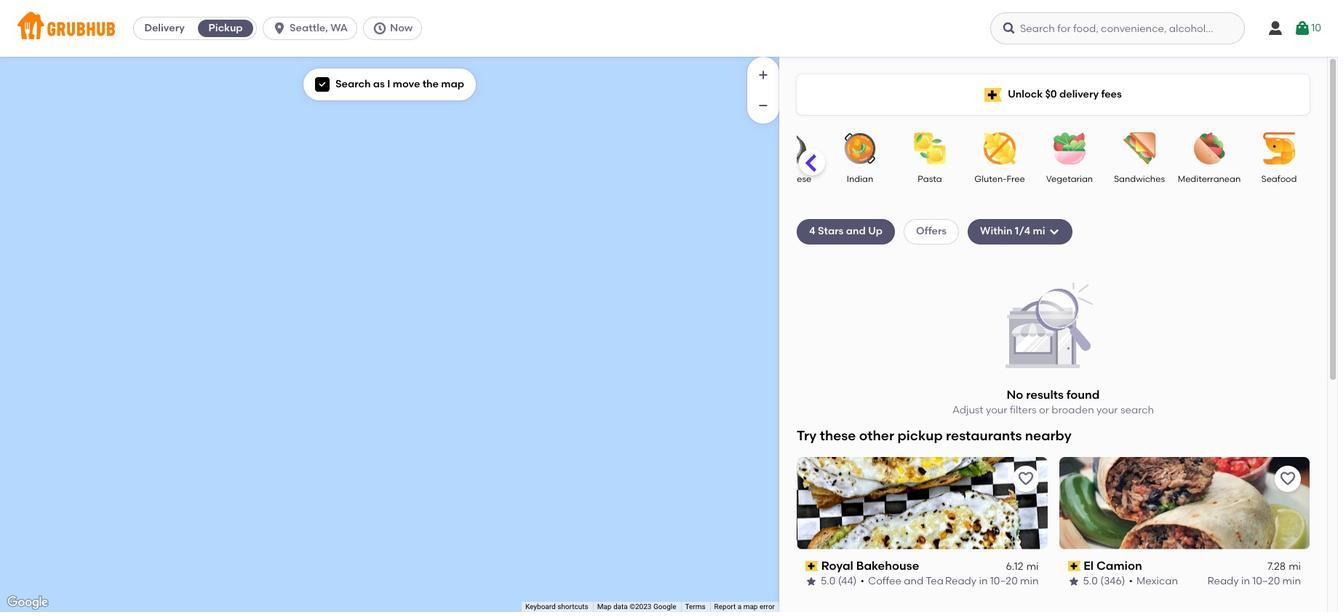 Task type: vqa. For each thing, say whether or not it's contained in the screenshot.
the Search Nearby button
no



Task type: describe. For each thing, give the bounding box(es) containing it.
terms
[[685, 603, 706, 611]]

seafood image
[[1254, 133, 1305, 165]]

save this restaurant image for el camion
[[1280, 470, 1297, 487]]

sandwiches image
[[1115, 133, 1166, 165]]

2 your from the left
[[1097, 404, 1119, 417]]

©2023
[[630, 603, 652, 611]]

search as i move the map
[[336, 78, 465, 90]]

sandwiches
[[1115, 174, 1166, 184]]

report a map error link
[[715, 603, 775, 611]]

svg image left 10 button
[[1268, 20, 1285, 37]]

10–20 for el camion
[[1253, 575, 1281, 588]]

keyboard shortcuts button
[[526, 602, 589, 612]]

• for camion
[[1130, 575, 1134, 588]]

6.12
[[1007, 561, 1024, 573]]

royal bakehouse logo image
[[797, 457, 1048, 549]]

try these other pickup restaurants nearby
[[797, 428, 1072, 444]]

10
[[1312, 22, 1322, 34]]

ready for royal bakehouse
[[946, 575, 977, 588]]

Search for food, convenience, alcohol... search field
[[991, 12, 1246, 44]]

free
[[1007, 174, 1026, 184]]

pickup
[[898, 428, 943, 444]]

7.28 mi
[[1268, 561, 1302, 573]]

subscription pass image for el camion
[[1068, 561, 1081, 571]]

map
[[597, 603, 612, 611]]

mexican
[[1137, 575, 1179, 588]]

ready in 10–20 min for el camion
[[1208, 575, 1302, 588]]

checkout
[[1222, 559, 1270, 571]]

royal bakehouse
[[822, 559, 920, 573]]

unlock
[[1008, 88, 1043, 100]]

4
[[810, 225, 816, 238]]

japanese image
[[765, 133, 816, 165]]

minus icon image
[[756, 98, 771, 113]]

now
[[390, 22, 413, 34]]

• coffee and tea
[[861, 575, 944, 588]]

error
[[760, 603, 775, 611]]

6.12 mi
[[1007, 561, 1039, 573]]

subscription pass image for royal bakehouse
[[806, 561, 819, 571]]

search
[[1121, 404, 1155, 417]]

restaurants
[[947, 428, 1023, 444]]

1/4
[[1016, 225, 1031, 238]]

5.0 (44)
[[821, 575, 857, 588]]

broaden
[[1052, 404, 1095, 417]]

vegetarian
[[1047, 174, 1094, 184]]

save this restaurant button for royal bakehouse
[[1013, 466, 1039, 492]]

other
[[860, 428, 895, 444]]

shortcuts
[[558, 603, 589, 611]]

mi for el camion
[[1289, 561, 1302, 573]]

star icon image for el camion
[[1068, 576, 1080, 588]]

svg image for seattle, wa
[[272, 21, 287, 36]]

pickup
[[209, 22, 243, 34]]

svg image for now
[[373, 21, 387, 36]]

indian image
[[835, 133, 886, 165]]

svg image inside 10 button
[[1295, 20, 1312, 37]]

a
[[738, 603, 742, 611]]

mi right 1/4
[[1034, 225, 1046, 238]]

5.0 for royal
[[821, 575, 836, 588]]

svg image for search as i move the map
[[318, 80, 327, 89]]

• for bakehouse
[[861, 575, 865, 588]]

no
[[1007, 388, 1024, 402]]

proceed
[[1164, 559, 1206, 571]]

within
[[981, 225, 1013, 238]]

these
[[820, 428, 856, 444]]

5.0 for el
[[1084, 575, 1099, 588]]

delivery
[[1060, 88, 1099, 100]]

within 1/4 mi
[[981, 225, 1046, 238]]

bakehouse
[[857, 559, 920, 573]]



Task type: locate. For each thing, give the bounding box(es) containing it.
2 min from the left
[[1283, 575, 1302, 588]]

and left up
[[847, 225, 866, 238]]

terms link
[[685, 603, 706, 611]]

• right (44)
[[861, 575, 865, 588]]

subscription pass image left el at the right bottom of the page
[[1068, 561, 1081, 571]]

search
[[336, 78, 371, 90]]

1 horizontal spatial and
[[904, 575, 924, 588]]

and for tea
[[904, 575, 924, 588]]

5.0 down royal
[[821, 575, 836, 588]]

2 subscription pass image from the left
[[1068, 561, 1081, 571]]

min for royal bakehouse
[[1021, 575, 1039, 588]]

pickup button
[[195, 17, 256, 40]]

seattle, wa
[[290, 22, 348, 34]]

10–20 down 7.28
[[1253, 575, 1281, 588]]

stars
[[818, 225, 844, 238]]

0 vertical spatial svg image
[[1295, 20, 1312, 37]]

star icon image left 5.0 (44)
[[806, 576, 818, 588]]

svg image left "seattle,"
[[272, 21, 287, 36]]

svg image left "search"
[[318, 80, 327, 89]]

2 star icon image from the left
[[1068, 576, 1080, 588]]

mi for royal bakehouse
[[1027, 561, 1039, 573]]

0 horizontal spatial map
[[441, 78, 465, 90]]

• right (346)
[[1130, 575, 1134, 588]]

gluten free image
[[975, 133, 1026, 165]]

results
[[1027, 388, 1064, 402]]

grubhub plus flag logo image
[[985, 88, 1003, 102]]

adjust
[[953, 404, 984, 417]]

5.0
[[821, 575, 836, 588], [1084, 575, 1099, 588]]

japanese
[[769, 174, 812, 184]]

1 min from the left
[[1021, 575, 1039, 588]]

1 horizontal spatial map
[[744, 603, 758, 611]]

indian
[[847, 174, 874, 184]]

move
[[393, 78, 420, 90]]

in
[[980, 575, 988, 588], [1242, 575, 1251, 588]]

1 horizontal spatial save this restaurant image
[[1280, 470, 1297, 487]]

el
[[1084, 559, 1094, 573]]

ready in 10–20 min down checkout
[[1208, 575, 1302, 588]]

1 horizontal spatial star icon image
[[1068, 576, 1080, 588]]

min down 6.12 mi
[[1021, 575, 1039, 588]]

seattle, wa button
[[263, 17, 363, 40]]

4 stars and up
[[810, 225, 883, 238]]

fees
[[1102, 88, 1123, 100]]

min for el camion
[[1283, 575, 1302, 588]]

ready for el camion
[[1208, 575, 1240, 588]]

gluten-free
[[975, 174, 1026, 184]]

i
[[388, 78, 391, 90]]

unlock $0 delivery fees
[[1008, 88, 1123, 100]]

ready down proceed to checkout
[[1208, 575, 1240, 588]]

report a map error
[[715, 603, 775, 611]]

no results found adjust your filters or broaden your search
[[953, 388, 1155, 417]]

or
[[1040, 404, 1050, 417]]

save this restaurant image for royal bakehouse
[[1017, 470, 1035, 487]]

10–20 for royal bakehouse
[[991, 575, 1018, 588]]

10 button
[[1295, 15, 1322, 41]]

5.0 (346)
[[1084, 575, 1126, 588]]

subscription pass image
[[806, 561, 819, 571], [1068, 561, 1081, 571]]

0 horizontal spatial in
[[980, 575, 988, 588]]

1 horizontal spatial 5.0
[[1084, 575, 1099, 588]]

as
[[373, 78, 385, 90]]

0 horizontal spatial svg image
[[1049, 226, 1060, 238]]

el camion logo image
[[1060, 457, 1310, 549]]

filters
[[1010, 404, 1037, 417]]

vegetarian image
[[1045, 133, 1096, 165]]

and left tea
[[904, 575, 924, 588]]

mediterranean
[[1179, 174, 1242, 184]]

nearby
[[1026, 428, 1072, 444]]

2 save this restaurant button from the left
[[1276, 466, 1302, 492]]

svg image left now
[[373, 21, 387, 36]]

star icon image left 5.0 (346)
[[1068, 576, 1080, 588]]

star icon image
[[806, 576, 818, 588], [1068, 576, 1080, 588]]

2 save this restaurant image from the left
[[1280, 470, 1297, 487]]

1 horizontal spatial your
[[1097, 404, 1119, 417]]

min down the 7.28 mi
[[1283, 575, 1302, 588]]

1 • from the left
[[861, 575, 865, 588]]

tea
[[926, 575, 944, 588]]

offers
[[917, 225, 947, 238]]

1 vertical spatial and
[[904, 575, 924, 588]]

in for camion
[[1242, 575, 1251, 588]]

1 horizontal spatial svg image
[[1295, 20, 1312, 37]]

1 in from the left
[[980, 575, 988, 588]]

svg image up unlock
[[1003, 21, 1017, 36]]

map right "a"
[[744, 603, 758, 611]]

0 horizontal spatial save this restaurant button
[[1013, 466, 1039, 492]]

save this restaurant button
[[1013, 466, 1039, 492], [1276, 466, 1302, 492]]

(44)
[[839, 575, 857, 588]]

coffee
[[869, 575, 902, 588]]

el camion
[[1084, 559, 1143, 573]]

delivery button
[[134, 17, 195, 40]]

ready in 10–20 min down the 6.12
[[946, 575, 1039, 588]]

mi right the 6.12
[[1027, 561, 1039, 573]]

mi
[[1034, 225, 1046, 238], [1027, 561, 1039, 573], [1289, 561, 1302, 573]]

1 horizontal spatial •
[[1130, 575, 1134, 588]]

camion
[[1097, 559, 1143, 573]]

0 horizontal spatial min
[[1021, 575, 1039, 588]]

proceed to checkout
[[1164, 559, 1270, 571]]

seafood
[[1262, 174, 1298, 184]]

proceed to checkout button
[[1120, 553, 1315, 579]]

in for bakehouse
[[980, 575, 988, 588]]

plus icon image
[[756, 68, 771, 82]]

1 save this restaurant image from the left
[[1017, 470, 1035, 487]]

in right tea
[[980, 575, 988, 588]]

2 ready in 10–20 min from the left
[[1208, 575, 1302, 588]]

keyboard shortcuts
[[526, 603, 589, 611]]

(346)
[[1101, 575, 1126, 588]]

7.28
[[1268, 561, 1287, 573]]

the
[[423, 78, 439, 90]]

1 horizontal spatial subscription pass image
[[1068, 561, 1081, 571]]

1 horizontal spatial ready in 10–20 min
[[1208, 575, 1302, 588]]

1 horizontal spatial 10–20
[[1253, 575, 1281, 588]]

1 horizontal spatial min
[[1283, 575, 1302, 588]]

google image
[[4, 593, 52, 612]]

0 horizontal spatial and
[[847, 225, 866, 238]]

0 horizontal spatial save this restaurant image
[[1017, 470, 1035, 487]]

save this restaurant image
[[1017, 470, 1035, 487], [1280, 470, 1297, 487]]

royal
[[822, 559, 854, 573]]

min
[[1021, 575, 1039, 588], [1283, 575, 1302, 588]]

5.0 down el at the right bottom of the page
[[1084, 575, 1099, 588]]

1 horizontal spatial ready
[[1208, 575, 1240, 588]]

to
[[1209, 559, 1219, 571]]

2 10–20 from the left
[[1253, 575, 1281, 588]]

ready
[[946, 575, 977, 588], [1208, 575, 1240, 588]]

2 ready from the left
[[1208, 575, 1240, 588]]

2 • from the left
[[1130, 575, 1134, 588]]

delivery
[[144, 22, 185, 34]]

svg image
[[1268, 20, 1285, 37], [272, 21, 287, 36], [373, 21, 387, 36], [1003, 21, 1017, 36], [318, 80, 327, 89]]

ready in 10–20 min for royal bakehouse
[[946, 575, 1039, 588]]

data
[[614, 603, 628, 611]]

mediterranean image
[[1185, 133, 1236, 165]]

0 horizontal spatial 10–20
[[991, 575, 1018, 588]]

found
[[1067, 388, 1100, 402]]

1 ready from the left
[[946, 575, 977, 588]]

0 horizontal spatial 5.0
[[821, 575, 836, 588]]

try
[[797, 428, 817, 444]]

your
[[987, 404, 1008, 417], [1097, 404, 1119, 417]]

0 horizontal spatial ready in 10–20 min
[[946, 575, 1039, 588]]

subscription pass image left royal
[[806, 561, 819, 571]]

now button
[[363, 17, 428, 40]]

keyboard
[[526, 603, 556, 611]]

save this restaurant button for el camion
[[1276, 466, 1302, 492]]

up
[[869, 225, 883, 238]]

map region
[[0, 0, 881, 612]]

0 horizontal spatial •
[[861, 575, 865, 588]]

main navigation navigation
[[0, 0, 1339, 57]]

10–20
[[991, 575, 1018, 588], [1253, 575, 1281, 588]]

mi right 7.28
[[1289, 561, 1302, 573]]

your down found on the bottom right
[[1097, 404, 1119, 417]]

2 5.0 from the left
[[1084, 575, 1099, 588]]

1 subscription pass image from the left
[[806, 561, 819, 571]]

and
[[847, 225, 866, 238], [904, 575, 924, 588]]

1 save this restaurant button from the left
[[1013, 466, 1039, 492]]

1 your from the left
[[987, 404, 1008, 417]]

svg image inside now button
[[373, 21, 387, 36]]

•
[[861, 575, 865, 588], [1130, 575, 1134, 588]]

google
[[654, 603, 677, 611]]

0 horizontal spatial ready
[[946, 575, 977, 588]]

report
[[715, 603, 736, 611]]

your down no
[[987, 404, 1008, 417]]

1 horizontal spatial save this restaurant button
[[1276, 466, 1302, 492]]

0 vertical spatial map
[[441, 78, 465, 90]]

ready right tea
[[946, 575, 977, 588]]

0 horizontal spatial star icon image
[[806, 576, 818, 588]]

10–20 down the 6.12
[[991, 575, 1018, 588]]

1 vertical spatial svg image
[[1049, 226, 1060, 238]]

$0
[[1046, 88, 1058, 100]]

seattle,
[[290, 22, 328, 34]]

map right the
[[441, 78, 465, 90]]

1 ready in 10–20 min from the left
[[946, 575, 1039, 588]]

0 vertical spatial and
[[847, 225, 866, 238]]

0 horizontal spatial your
[[987, 404, 1008, 417]]

1 10–20 from the left
[[991, 575, 1018, 588]]

star icon image for royal bakehouse
[[806, 576, 818, 588]]

• mexican
[[1130, 575, 1179, 588]]

2 in from the left
[[1242, 575, 1251, 588]]

1 5.0 from the left
[[821, 575, 836, 588]]

pasta
[[918, 174, 943, 184]]

1 vertical spatial map
[[744, 603, 758, 611]]

svg image inside seattle, wa button
[[272, 21, 287, 36]]

ready in 10–20 min
[[946, 575, 1039, 588], [1208, 575, 1302, 588]]

map data ©2023 google
[[597, 603, 677, 611]]

1 horizontal spatial in
[[1242, 575, 1251, 588]]

wa
[[331, 22, 348, 34]]

0 horizontal spatial subscription pass image
[[806, 561, 819, 571]]

gluten-
[[975, 174, 1007, 184]]

in down checkout
[[1242, 575, 1251, 588]]

svg image
[[1295, 20, 1312, 37], [1049, 226, 1060, 238]]

and for up
[[847, 225, 866, 238]]

1 star icon image from the left
[[806, 576, 818, 588]]

pasta image
[[905, 133, 956, 165]]



